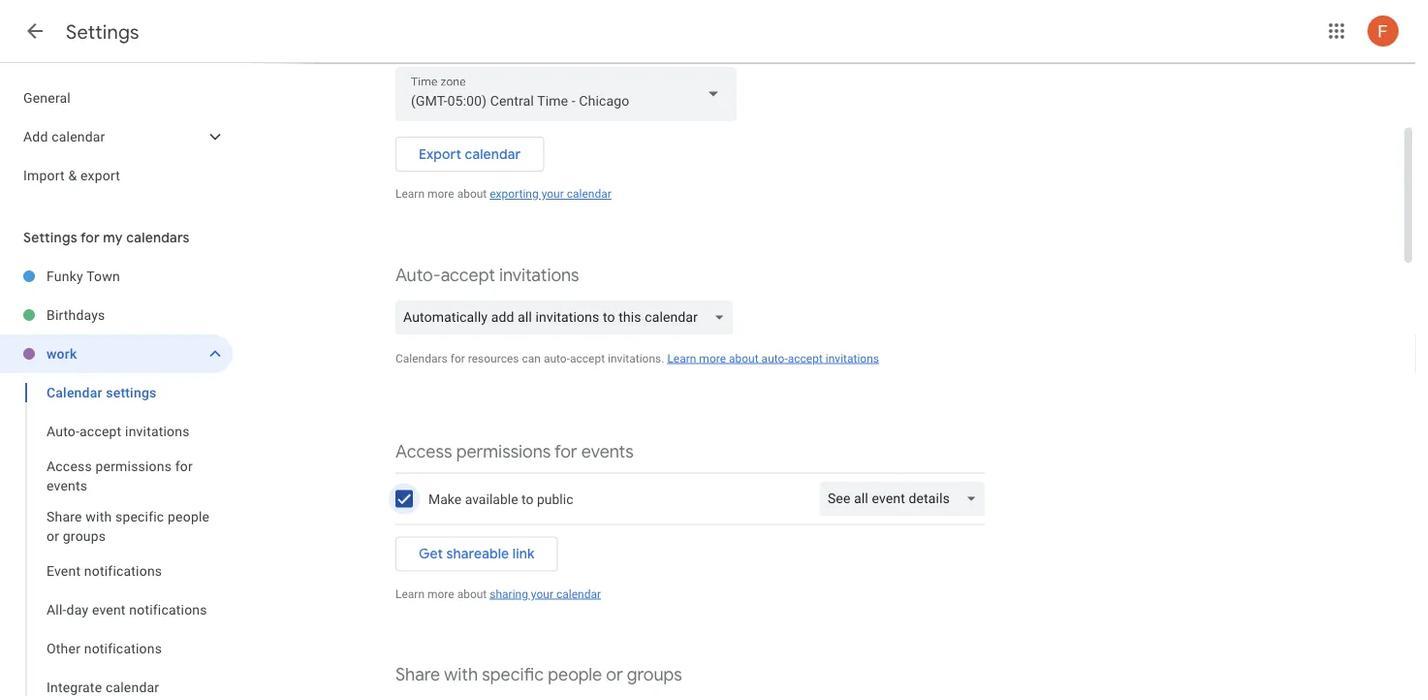Task type: describe. For each thing, give the bounding box(es) containing it.
notifications for event notifications
[[84, 563, 162, 579]]

birthdays link
[[47, 296, 233, 335]]

public
[[537, 491, 574, 507]]

about for sharing your calendar
[[457, 587, 487, 601]]

calendar right sharing
[[557, 587, 601, 601]]

funky town
[[47, 268, 120, 284]]

event
[[92, 602, 126, 618]]

share inside settings for my calendars 'tree'
[[47, 509, 82, 525]]

all-
[[47, 602, 67, 618]]

1 vertical spatial or
[[607, 664, 623, 686]]

notifications for other notifications
[[84, 641, 162, 657]]

1 vertical spatial share with specific people or groups
[[396, 664, 683, 686]]

saved
[[685, 680, 721, 696]]

calendar right exporting
[[567, 187, 612, 201]]

get
[[419, 546, 443, 563]]

import & export
[[23, 167, 120, 183]]

birthdays tree item
[[0, 296, 233, 335]]

1 vertical spatial notifications
[[129, 602, 207, 618]]

0 vertical spatial auto-
[[396, 264, 441, 286]]

1 vertical spatial with
[[444, 664, 478, 686]]

birthdays
[[47, 307, 105, 323]]

settings heading
[[66, 19, 139, 44]]

settings for sharing
[[634, 680, 682, 696]]

import
[[23, 167, 65, 183]]

1 horizontal spatial permissions
[[456, 440, 551, 463]]

access permissions for events inside group
[[47, 458, 193, 494]]

to
[[522, 491, 534, 507]]

1 horizontal spatial people
[[548, 664, 602, 686]]

event notifications
[[47, 563, 162, 579]]

my
[[103, 229, 123, 246]]

tree containing general
[[0, 79, 233, 195]]

calendar for add calendar
[[52, 129, 105, 145]]

learn for learn more about exporting your calendar
[[396, 187, 425, 201]]

for inside 'tree'
[[175, 458, 193, 474]]

sharing settings saved
[[584, 680, 721, 696]]

learn more about exporting your calendar
[[396, 187, 612, 201]]

calendars for resources can auto-accept invitations. learn more about auto-accept invitations
[[396, 352, 880, 365]]

your for exporting
[[542, 187, 564, 201]]

specific inside settings for my calendars 'tree'
[[115, 509, 164, 525]]

exporting your calendar link
[[490, 187, 612, 201]]

more for learn more about exporting your calendar
[[428, 187, 455, 201]]

1 vertical spatial more
[[700, 352, 726, 365]]

work
[[47, 346, 77, 362]]

1 horizontal spatial invitations
[[499, 264, 579, 286]]

export
[[419, 145, 462, 163]]

export
[[80, 167, 120, 183]]

funky
[[47, 268, 83, 284]]

1 vertical spatial invitations
[[826, 352, 880, 365]]

all-day event notifications
[[47, 602, 207, 618]]

your for sharing
[[531, 587, 554, 601]]

events inside "access permissions for events"
[[47, 478, 87, 494]]

&
[[68, 167, 77, 183]]

learn for learn more about sharing your calendar
[[396, 587, 425, 601]]

sharing
[[490, 587, 528, 601]]

settings for settings for my calendars
[[23, 229, 77, 246]]

groups inside group
[[63, 528, 106, 544]]

get shareable link button
[[396, 531, 558, 578]]

get shareable link
[[419, 546, 535, 563]]

calendars
[[396, 352, 448, 365]]

export calendar
[[419, 145, 521, 163]]

calendars
[[126, 229, 190, 246]]

add calendar
[[23, 129, 105, 145]]

event
[[47, 563, 81, 579]]

other notifications
[[47, 641, 162, 657]]

1 horizontal spatial access
[[396, 440, 452, 463]]

permissions inside group
[[96, 458, 172, 474]]

make available to public
[[429, 491, 574, 507]]

access inside settings for my calendars 'tree'
[[47, 458, 92, 474]]

make
[[429, 491, 462, 507]]



Task type: locate. For each thing, give the bounding box(es) containing it.
1 vertical spatial settings
[[23, 229, 77, 246]]

tree
[[0, 79, 233, 195]]

0 horizontal spatial people
[[168, 509, 210, 525]]

1 horizontal spatial or
[[607, 664, 623, 686]]

notifications down all-day event notifications
[[84, 641, 162, 657]]

access up make
[[396, 440, 452, 463]]

people inside group
[[168, 509, 210, 525]]

calendar inside 'tree'
[[52, 129, 105, 145]]

0 vertical spatial specific
[[115, 509, 164, 525]]

access permissions for events up to
[[396, 440, 634, 463]]

access
[[396, 440, 452, 463], [47, 458, 92, 474]]

calendar settings
[[47, 385, 157, 401]]

1 horizontal spatial share
[[396, 664, 440, 686]]

other
[[47, 641, 81, 657]]

share with specific people or groups inside group
[[47, 509, 210, 544]]

events
[[582, 440, 634, 463], [47, 478, 87, 494]]

accept inside group
[[80, 423, 122, 439]]

2 vertical spatial more
[[428, 587, 455, 601]]

settings for my calendars
[[23, 229, 190, 246]]

auto-
[[544, 352, 570, 365], [762, 352, 788, 365]]

auto- down calendar
[[47, 423, 80, 439]]

calendar for export calendar
[[465, 145, 521, 163]]

0 vertical spatial about
[[457, 187, 487, 201]]

learn
[[396, 187, 425, 201], [668, 352, 697, 365], [396, 587, 425, 601]]

1 vertical spatial auto-accept invitations
[[47, 423, 190, 439]]

permissions
[[456, 440, 551, 463], [96, 458, 172, 474]]

more for learn more about sharing your calendar
[[428, 587, 455, 601]]

learn down get
[[396, 587, 425, 601]]

go back image
[[23, 19, 47, 43]]

0 horizontal spatial share
[[47, 509, 82, 525]]

access permissions for events
[[396, 440, 634, 463], [47, 458, 193, 494]]

or inside group
[[47, 528, 59, 544]]

settings down the work link at the left of page
[[106, 385, 157, 401]]

0 horizontal spatial auto-
[[544, 352, 570, 365]]

group containing calendar settings
[[0, 373, 233, 697]]

1 vertical spatial specific
[[482, 664, 544, 686]]

specific down sharing
[[482, 664, 544, 686]]

share with specific people or groups down sharing your calendar link
[[396, 664, 683, 686]]

town
[[86, 268, 120, 284]]

0 horizontal spatial invitations
[[125, 423, 190, 439]]

your
[[542, 187, 564, 201], [531, 587, 554, 601]]

funky town tree item
[[0, 257, 233, 296]]

1 vertical spatial settings
[[634, 680, 682, 696]]

learn down the export
[[396, 187, 425, 201]]

settings up funky
[[23, 229, 77, 246]]

notifications
[[84, 563, 162, 579], [129, 602, 207, 618], [84, 641, 162, 657]]

2 auto- from the left
[[762, 352, 788, 365]]

2 vertical spatial about
[[457, 587, 487, 601]]

people
[[168, 509, 210, 525], [548, 664, 602, 686]]

calendar
[[52, 129, 105, 145], [465, 145, 521, 163], [567, 187, 612, 201], [557, 587, 601, 601], [106, 679, 159, 695]]

settings for my calendars tree
[[0, 257, 233, 697]]

share with specific people or groups up event notifications
[[47, 509, 210, 544]]

with up event notifications
[[86, 509, 112, 525]]

0 horizontal spatial or
[[47, 528, 59, 544]]

sharing your calendar link
[[490, 587, 601, 601]]

or up 'event'
[[47, 528, 59, 544]]

0 vertical spatial your
[[542, 187, 564, 201]]

1 horizontal spatial access permissions for events
[[396, 440, 634, 463]]

more right invitations.
[[700, 352, 726, 365]]

notifications right event
[[129, 602, 207, 618]]

access down calendar
[[47, 458, 92, 474]]

1 horizontal spatial events
[[582, 440, 634, 463]]

1 vertical spatial auto-
[[47, 423, 80, 439]]

0 horizontal spatial with
[[86, 509, 112, 525]]

1 vertical spatial events
[[47, 478, 87, 494]]

0 horizontal spatial events
[[47, 478, 87, 494]]

invitations
[[499, 264, 579, 286], [826, 352, 880, 365], [125, 423, 190, 439]]

calendar
[[47, 385, 102, 401]]

0 vertical spatial with
[[86, 509, 112, 525]]

invitations.
[[608, 352, 665, 365]]

access permissions for events down calendar settings
[[47, 458, 193, 494]]

0 vertical spatial events
[[582, 440, 634, 463]]

auto-
[[396, 264, 441, 286], [47, 423, 80, 439]]

shareable
[[447, 546, 509, 563]]

1 vertical spatial about
[[729, 352, 759, 365]]

calendar inside group
[[106, 679, 159, 695]]

your right sharing
[[531, 587, 554, 601]]

settings for settings
[[66, 19, 139, 44]]

1 vertical spatial share
[[396, 664, 440, 686]]

0 vertical spatial invitations
[[499, 264, 579, 286]]

auto-accept invitations down learn more about exporting your calendar
[[396, 264, 579, 286]]

calendar up &
[[52, 129, 105, 145]]

settings
[[66, 19, 139, 44], [23, 229, 77, 246]]

auto- inside settings for my calendars 'tree'
[[47, 423, 80, 439]]

link
[[513, 546, 535, 563]]

add
[[23, 129, 48, 145]]

1 vertical spatial people
[[548, 664, 602, 686]]

0 horizontal spatial access
[[47, 458, 92, 474]]

1 horizontal spatial specific
[[482, 664, 544, 686]]

learn more about auto-accept invitations link
[[668, 352, 880, 365]]

specific up event notifications
[[115, 509, 164, 525]]

can
[[522, 352, 541, 365]]

groups
[[63, 528, 106, 544], [627, 664, 683, 686]]

resources
[[468, 352, 519, 365]]

permissions down calendar settings
[[96, 458, 172, 474]]

specific
[[115, 509, 164, 525], [482, 664, 544, 686]]

None field
[[396, 67, 737, 121], [396, 300, 741, 335], [821, 482, 993, 516], [396, 67, 737, 121], [396, 300, 741, 335], [821, 482, 993, 516]]

1 vertical spatial groups
[[627, 664, 683, 686]]

general
[[23, 90, 71, 106]]

permissions up make available to public
[[456, 440, 551, 463]]

groups left saved
[[627, 664, 683, 686]]

share with specific people or groups
[[47, 509, 210, 544], [396, 664, 683, 686]]

1 horizontal spatial settings
[[634, 680, 682, 696]]

0 horizontal spatial groups
[[63, 528, 106, 544]]

0 horizontal spatial settings
[[106, 385, 157, 401]]

about
[[457, 187, 487, 201], [729, 352, 759, 365], [457, 587, 487, 601]]

or left saved
[[607, 664, 623, 686]]

settings right the go back icon
[[66, 19, 139, 44]]

1 auto- from the left
[[544, 352, 570, 365]]

more down the export
[[428, 187, 455, 201]]

1 horizontal spatial auto-accept invitations
[[396, 264, 579, 286]]

auto-accept invitations inside group
[[47, 423, 190, 439]]

0 vertical spatial settings
[[66, 19, 139, 44]]

1 horizontal spatial groups
[[627, 664, 683, 686]]

0 vertical spatial groups
[[63, 528, 106, 544]]

1 horizontal spatial share with specific people or groups
[[396, 664, 683, 686]]

notifications up all-day event notifications
[[84, 563, 162, 579]]

integrate
[[47, 679, 102, 695]]

auto-accept invitations
[[396, 264, 579, 286], [47, 423, 190, 439]]

1 horizontal spatial auto-
[[762, 352, 788, 365]]

with
[[86, 509, 112, 525], [444, 664, 478, 686]]

with inside group
[[86, 509, 112, 525]]

or
[[47, 528, 59, 544], [607, 664, 623, 686]]

0 horizontal spatial permissions
[[96, 458, 172, 474]]

1 horizontal spatial with
[[444, 664, 478, 686]]

2 vertical spatial invitations
[[125, 423, 190, 439]]

1 horizontal spatial auto-
[[396, 264, 441, 286]]

your right exporting
[[542, 187, 564, 201]]

0 vertical spatial more
[[428, 187, 455, 201]]

0 vertical spatial settings
[[106, 385, 157, 401]]

0 vertical spatial notifications
[[84, 563, 162, 579]]

settings left saved
[[634, 680, 682, 696]]

1 vertical spatial learn
[[668, 352, 697, 365]]

sharing
[[584, 680, 630, 696]]

1 vertical spatial your
[[531, 587, 554, 601]]

day
[[67, 602, 88, 618]]

2 vertical spatial learn
[[396, 587, 425, 601]]

for
[[80, 229, 100, 246], [451, 352, 465, 365], [555, 440, 578, 463], [175, 458, 193, 474]]

settings for calendar
[[106, 385, 157, 401]]

0 horizontal spatial access permissions for events
[[47, 458, 193, 494]]

0 horizontal spatial auto-accept invitations
[[47, 423, 190, 439]]

calendar for integrate calendar
[[106, 679, 159, 695]]

auto- up calendars
[[396, 264, 441, 286]]

about for exporting your calendar
[[457, 187, 487, 201]]

settings
[[106, 385, 157, 401], [634, 680, 682, 696]]

2 horizontal spatial invitations
[[826, 352, 880, 365]]

auto-accept invitations down calendar settings
[[47, 423, 190, 439]]

0 horizontal spatial share with specific people or groups
[[47, 509, 210, 544]]

0 vertical spatial auto-accept invitations
[[396, 264, 579, 286]]

more
[[428, 187, 455, 201], [700, 352, 726, 365], [428, 587, 455, 601]]

0 horizontal spatial specific
[[115, 509, 164, 525]]

work link
[[47, 335, 198, 373]]

calendar down other notifications
[[106, 679, 159, 695]]

learn right invitations.
[[668, 352, 697, 365]]

0 vertical spatial or
[[47, 528, 59, 544]]

0 horizontal spatial auto-
[[47, 423, 80, 439]]

0 vertical spatial people
[[168, 509, 210, 525]]

with down learn more about sharing your calendar
[[444, 664, 478, 686]]

learn more about sharing your calendar
[[396, 587, 601, 601]]

0 vertical spatial share
[[47, 509, 82, 525]]

invitations inside group
[[125, 423, 190, 439]]

integrate calendar
[[47, 679, 159, 695]]

group
[[0, 373, 233, 697]]

0 vertical spatial share with specific people or groups
[[47, 509, 210, 544]]

work tree item
[[0, 335, 233, 373]]

exporting
[[490, 187, 539, 201]]

accept
[[441, 264, 495, 286], [570, 352, 605, 365], [788, 352, 823, 365], [80, 423, 122, 439]]

0 vertical spatial learn
[[396, 187, 425, 201]]

2 vertical spatial notifications
[[84, 641, 162, 657]]

groups up event notifications
[[63, 528, 106, 544]]

available
[[465, 491, 518, 507]]

calendar up learn more about exporting your calendar
[[465, 145, 521, 163]]

more down get
[[428, 587, 455, 601]]

settings inside settings for my calendars 'tree'
[[106, 385, 157, 401]]

share
[[47, 509, 82, 525], [396, 664, 440, 686]]



Task type: vqa. For each thing, say whether or not it's contained in the screenshot.
Birthdays
yes



